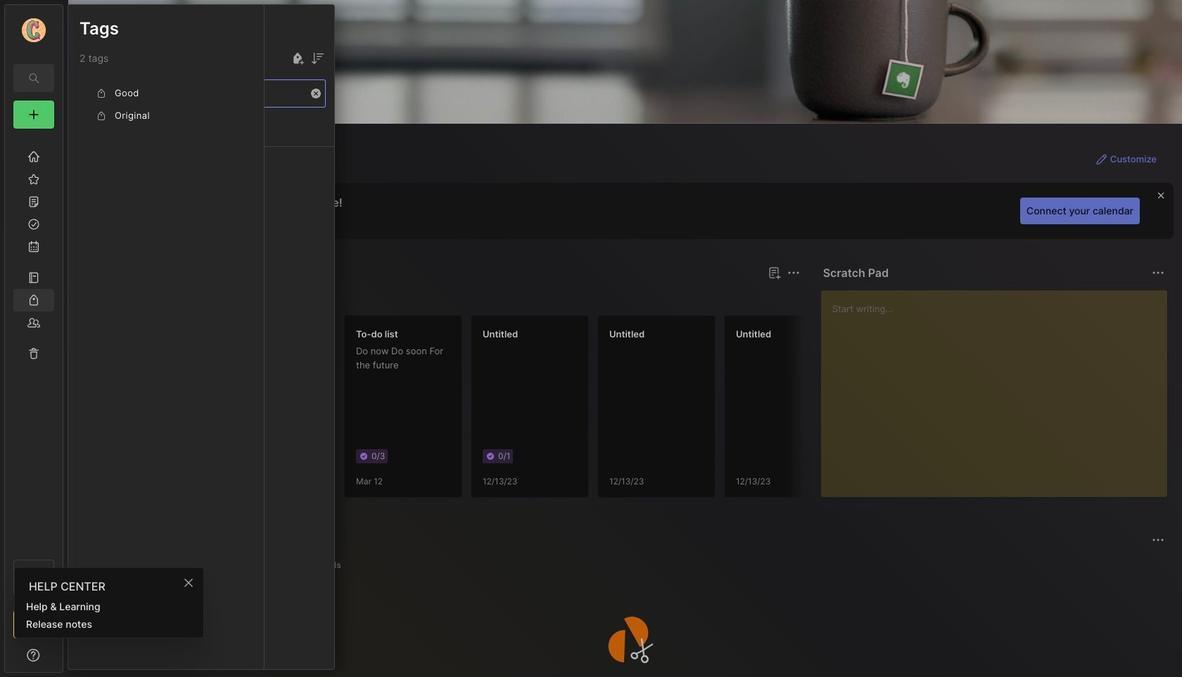 Task type: describe. For each thing, give the bounding box(es) containing it.
upgrade image
[[25, 617, 42, 633]]

Account field
[[5, 16, 63, 44]]

home image
[[27, 150, 41, 164]]

create new tag image
[[289, 50, 306, 67]]

tree inside main element
[[5, 137, 63, 548]]

click to expand image
[[62, 652, 72, 669]]

main element
[[0, 0, 68, 678]]



Task type: locate. For each thing, give the bounding box(es) containing it.
tree
[[5, 137, 63, 548]]

Find tags… text field
[[80, 84, 307, 103]]

account image
[[22, 18, 46, 42]]

Start writing… text field
[[832, 291, 1167, 486]]

WHAT'S NEW field
[[5, 645, 63, 667]]

row group
[[80, 82, 253, 127], [68, 119, 334, 195], [91, 315, 1104, 507]]

edit search image
[[25, 70, 42, 87]]

tab list
[[94, 557, 1163, 574]]

tab
[[141, 290, 198, 307], [94, 557, 147, 574], [153, 557, 195, 574], [201, 557, 260, 574], [266, 557, 303, 574], [308, 557, 348, 574]]

dropdown list menu
[[15, 598, 203, 633]]



Task type: vqa. For each thing, say whether or not it's contained in the screenshot.
'tree' on the left of page within the Main element
yes



